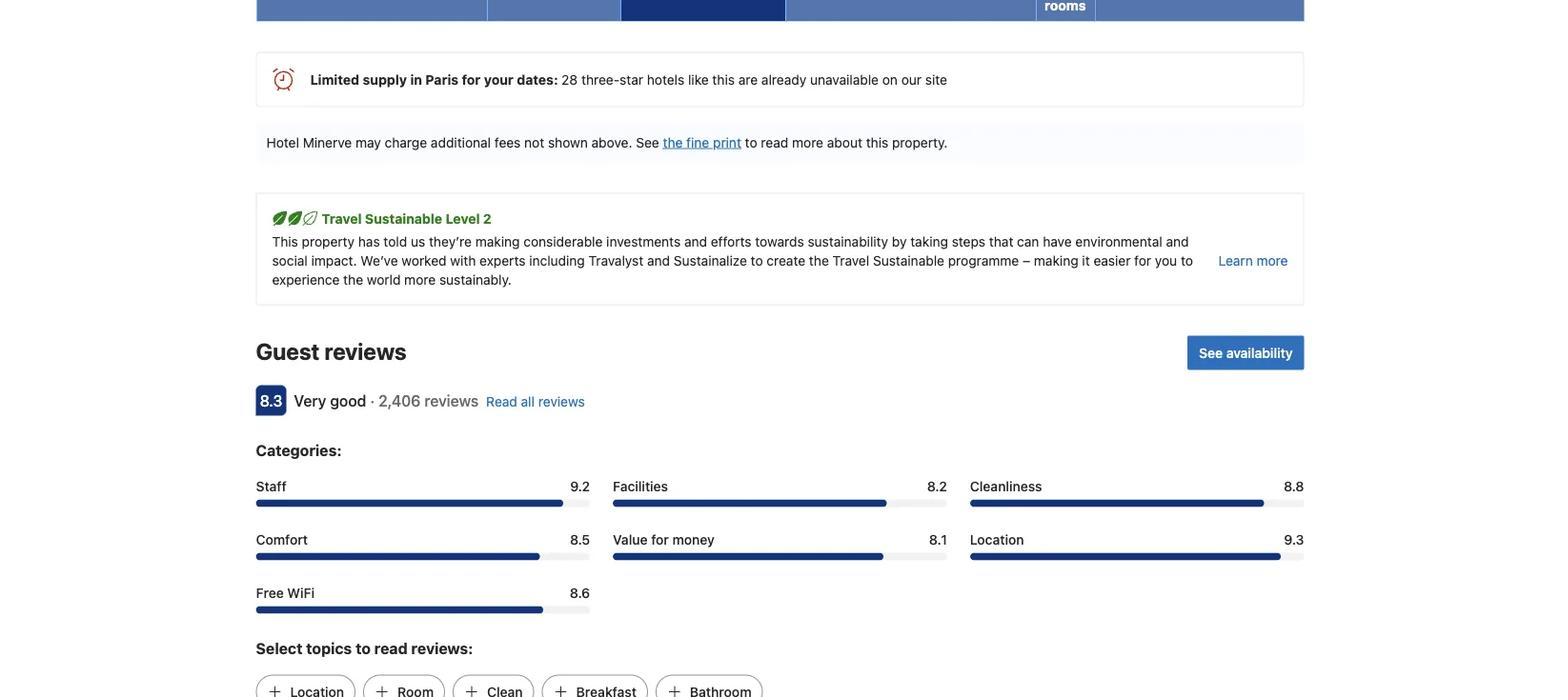 Task type: describe. For each thing, give the bounding box(es) containing it.
2 horizontal spatial reviews
[[538, 394, 585, 409]]

see availability button
[[1188, 336, 1304, 370]]

1 vertical spatial making
[[1034, 253, 1079, 268]]

travel inside this property has told us they're making considerable investments and efforts towards sustainability by taking steps that can have environmental and social impact. we've worked with experts including travalyst and sustainalize to create the travel sustainable programme – making it easier for you to experience the world more sustainably.
[[833, 253, 869, 268]]

0 horizontal spatial making
[[475, 233, 520, 249]]

towards
[[755, 233, 804, 249]]

unavailable
[[810, 71, 879, 87]]

have
[[1043, 233, 1072, 249]]

0 horizontal spatial read
[[374, 639, 408, 658]]

8.6
[[570, 585, 590, 601]]

9.2
[[570, 478, 590, 494]]

reviews:
[[411, 639, 473, 658]]

not
[[524, 134, 544, 150]]

shown
[[548, 134, 588, 150]]

categories:
[[256, 441, 342, 459]]

learn more
[[1218, 253, 1288, 268]]

availability
[[1226, 345, 1293, 361]]

0 vertical spatial travel
[[322, 211, 362, 226]]

sustainable inside this property has told us they're making considerable investments and efforts towards sustainability by taking steps that can have environmental and social impact. we've worked with experts including travalyst and sustainalize to create the travel sustainable programme – making it easier for you to experience the world more sustainably.
[[873, 253, 944, 268]]

0 horizontal spatial reviews
[[324, 338, 407, 365]]

dates:
[[517, 71, 558, 87]]

8.3
[[260, 392, 283, 410]]

star
[[620, 71, 643, 87]]

programme
[[948, 253, 1019, 268]]

sustainably.
[[439, 272, 512, 287]]

we've
[[361, 253, 398, 268]]

guest
[[256, 338, 320, 365]]

free
[[256, 585, 284, 601]]

charge
[[385, 134, 427, 150]]

in
[[410, 71, 422, 87]]

0 vertical spatial sustainable
[[365, 211, 442, 226]]

fine
[[686, 134, 709, 150]]

experience
[[272, 272, 340, 287]]

are
[[738, 71, 758, 87]]

efforts
[[711, 233, 752, 249]]

value for money 8.1 meter
[[613, 553, 947, 561]]

cleanliness
[[970, 478, 1042, 494]]

has
[[358, 233, 380, 249]]

taking
[[910, 233, 948, 249]]

wifi
[[287, 585, 315, 601]]

1 horizontal spatial more
[[792, 134, 823, 150]]

location
[[970, 532, 1024, 547]]

hotel minerve may charge additional fees not shown above. see the fine print to read more about this property.
[[266, 134, 948, 150]]

learn
[[1218, 253, 1253, 268]]

to right print
[[745, 134, 757, 150]]

value for money
[[613, 532, 715, 547]]

facilities 8.2 meter
[[613, 500, 947, 507]]

easier
[[1094, 253, 1131, 268]]

comfort
[[256, 532, 308, 547]]

0 horizontal spatial and
[[647, 253, 670, 268]]

more inside this property has told us they're making considerable investments and efforts towards sustainability by taking steps that can have environmental and social impact. we've worked with experts including travalyst and sustainalize to create the travel sustainable programme – making it easier for you to experience the world more sustainably.
[[404, 272, 436, 287]]

limited
[[310, 71, 359, 87]]

social
[[272, 253, 308, 268]]

very good · 2,406 reviews
[[294, 392, 479, 410]]

guest reviews element
[[256, 336, 1180, 366]]

staff
[[256, 478, 287, 494]]

0 vertical spatial the
[[663, 134, 683, 150]]

experts
[[480, 253, 526, 268]]

review categories element
[[256, 439, 342, 462]]

good
[[330, 392, 366, 410]]

limited supply in paris for your dates: 28 three-star hotels like this are already unavailable on our site
[[310, 71, 947, 87]]

on
[[882, 71, 898, 87]]

this
[[272, 233, 298, 249]]

very
[[294, 392, 326, 410]]

about
[[827, 134, 862, 150]]

8.8
[[1284, 478, 1304, 494]]

it
[[1082, 253, 1090, 268]]

1 vertical spatial the
[[809, 253, 829, 268]]

can
[[1017, 233, 1039, 249]]

our
[[901, 71, 922, 87]]

by
[[892, 233, 907, 249]]

fees
[[494, 134, 521, 150]]

hotel
[[266, 134, 299, 150]]

may
[[356, 134, 381, 150]]

learn more button
[[1218, 251, 1288, 270]]

see availability
[[1199, 345, 1293, 361]]

8.2
[[927, 478, 947, 494]]

rated very good element
[[294, 392, 366, 410]]

1 horizontal spatial and
[[684, 233, 707, 249]]

money
[[672, 532, 715, 547]]

2 horizontal spatial and
[[1166, 233, 1189, 249]]

site
[[925, 71, 947, 87]]

staff 9.2 meter
[[256, 500, 590, 507]]

to left create
[[751, 253, 763, 268]]

above.
[[591, 134, 632, 150]]

free wifi
[[256, 585, 315, 601]]

to right topics on the bottom of the page
[[356, 639, 371, 658]]

considerable
[[524, 233, 603, 249]]

investments
[[606, 233, 681, 249]]

create
[[767, 253, 805, 268]]

world
[[367, 272, 401, 287]]



Task type: locate. For each thing, give the bounding box(es) containing it.
0 horizontal spatial sustainable
[[365, 211, 442, 226]]

0 horizontal spatial for
[[462, 71, 481, 87]]

2 horizontal spatial the
[[809, 253, 829, 268]]

cleanliness 8.8 meter
[[970, 500, 1304, 507]]

and up sustainalize
[[684, 233, 707, 249]]

to right you
[[1181, 253, 1193, 268]]

1 vertical spatial sustainable
[[873, 253, 944, 268]]

level
[[446, 211, 480, 226]]

the left fine
[[663, 134, 683, 150]]

1 vertical spatial see
[[1199, 345, 1223, 361]]

–
[[1023, 253, 1030, 268]]

including
[[529, 253, 585, 268]]

making
[[475, 233, 520, 249], [1034, 253, 1079, 268]]

sustainability
[[808, 233, 888, 249]]

print
[[713, 134, 741, 150]]

28
[[561, 71, 578, 87]]

for right "value"
[[651, 532, 669, 547]]

the
[[663, 134, 683, 150], [809, 253, 829, 268], [343, 272, 363, 287]]

0 horizontal spatial travel
[[322, 211, 362, 226]]

0 horizontal spatial see
[[636, 134, 659, 150]]

paris
[[425, 71, 459, 87]]

1 horizontal spatial this
[[866, 134, 888, 150]]

see left availability
[[1199, 345, 1223, 361]]

guest reviews
[[256, 338, 407, 365]]

facilities
[[613, 478, 668, 494]]

the right create
[[809, 253, 829, 268]]

read down free wifi 8.6 meter
[[374, 639, 408, 658]]

told
[[384, 233, 407, 249]]

and
[[684, 233, 707, 249], [1166, 233, 1189, 249], [647, 253, 670, 268]]

1 vertical spatial this
[[866, 134, 888, 150]]

2 vertical spatial for
[[651, 532, 669, 547]]

reviews up ·
[[324, 338, 407, 365]]

sustainable up the "told"
[[365, 211, 442, 226]]

more left the about on the right top of page
[[792, 134, 823, 150]]

1 vertical spatial for
[[1134, 253, 1151, 268]]

to
[[745, 134, 757, 150], [751, 253, 763, 268], [1181, 253, 1193, 268], [356, 639, 371, 658]]

making up experts
[[475, 233, 520, 249]]

1 vertical spatial read
[[374, 639, 408, 658]]

9.3
[[1284, 532, 1304, 547]]

scored 8.3 element
[[256, 385, 286, 416]]

2 vertical spatial the
[[343, 272, 363, 287]]

0 vertical spatial making
[[475, 233, 520, 249]]

for
[[462, 71, 481, 87], [1134, 253, 1151, 268], [651, 532, 669, 547]]

0 horizontal spatial more
[[404, 272, 436, 287]]

more down worked
[[404, 272, 436, 287]]

sustainalize
[[674, 253, 747, 268]]

comfort 8.5 meter
[[256, 553, 590, 561]]

2,406
[[379, 392, 421, 410]]

travel sustainable level 2
[[322, 211, 492, 226]]

like
[[688, 71, 709, 87]]

this right the about on the right top of page
[[866, 134, 888, 150]]

0 vertical spatial more
[[792, 134, 823, 150]]

see right above.
[[636, 134, 659, 150]]

2
[[483, 211, 492, 226]]

1 horizontal spatial making
[[1034, 253, 1079, 268]]

minerve
[[303, 134, 352, 150]]

0 vertical spatial read
[[761, 134, 788, 150]]

select topics to read reviews:
[[256, 639, 473, 658]]

1 horizontal spatial travel
[[833, 253, 869, 268]]

travalyst
[[589, 253, 644, 268]]

1 horizontal spatial for
[[651, 532, 669, 547]]

additional
[[431, 134, 491, 150]]

that
[[989, 233, 1013, 249]]

your
[[484, 71, 514, 87]]

this
[[712, 71, 735, 87], [866, 134, 888, 150]]

for inside this property has told us they're making considerable investments and efforts towards sustainability by taking steps that can have environmental and social impact. we've worked with experts including travalyst and sustainalize to create the travel sustainable programme – making it easier for you to experience the world more sustainably.
[[1134, 253, 1151, 268]]

8.1
[[929, 532, 947, 547]]

the fine print link
[[663, 134, 741, 150]]

property
[[302, 233, 355, 249]]

read
[[486, 394, 517, 409]]

environmental
[[1075, 233, 1162, 249]]

location 9.3 meter
[[970, 553, 1304, 561]]

value
[[613, 532, 648, 547]]

you
[[1155, 253, 1177, 268]]

they're
[[429, 233, 472, 249]]

the down impact.
[[343, 272, 363, 287]]

1 horizontal spatial the
[[663, 134, 683, 150]]

sustainable
[[365, 211, 442, 226], [873, 253, 944, 268]]

for left your on the top
[[462, 71, 481, 87]]

1 vertical spatial travel
[[833, 253, 869, 268]]

read right print
[[761, 134, 788, 150]]

travel up property
[[322, 211, 362, 226]]

more inside "button"
[[1257, 253, 1288, 268]]

supply
[[363, 71, 407, 87]]

sustainable down by
[[873, 253, 944, 268]]

us
[[411, 233, 425, 249]]

worked
[[402, 253, 447, 268]]

topics
[[306, 639, 352, 658]]

0 vertical spatial for
[[462, 71, 481, 87]]

steps
[[952, 233, 986, 249]]

1 horizontal spatial see
[[1199, 345, 1223, 361]]

reviews left read
[[425, 392, 479, 410]]

for left you
[[1134, 253, 1151, 268]]

see inside button
[[1199, 345, 1223, 361]]

2 horizontal spatial for
[[1134, 253, 1151, 268]]

free wifi 8.6 meter
[[256, 607, 590, 614]]

select
[[256, 639, 303, 658]]

0 vertical spatial this
[[712, 71, 735, 87]]

1 horizontal spatial sustainable
[[873, 253, 944, 268]]

1 horizontal spatial read
[[761, 134, 788, 150]]

and up you
[[1166, 233, 1189, 249]]

impact.
[[311, 253, 357, 268]]

making down have at the right of the page
[[1034, 253, 1079, 268]]

·
[[370, 392, 375, 410]]

with
[[450, 253, 476, 268]]

0 vertical spatial see
[[636, 134, 659, 150]]

travel down sustainability
[[833, 253, 869, 268]]

travel
[[322, 211, 362, 226], [833, 253, 869, 268]]

more right learn on the right top
[[1257, 253, 1288, 268]]

see
[[636, 134, 659, 150], [1199, 345, 1223, 361]]

1 vertical spatial more
[[1257, 253, 1288, 268]]

0 horizontal spatial the
[[343, 272, 363, 287]]

reviews
[[324, 338, 407, 365], [425, 392, 479, 410], [538, 394, 585, 409]]

three-
[[581, 71, 620, 87]]

this left are
[[712, 71, 735, 87]]

property.
[[892, 134, 948, 150]]

reviews right the all at the bottom left of the page
[[538, 394, 585, 409]]

read all reviews
[[486, 394, 585, 409]]

and down investments
[[647, 253, 670, 268]]

2 vertical spatial more
[[404, 272, 436, 287]]

read
[[761, 134, 788, 150], [374, 639, 408, 658]]

8.5
[[570, 532, 590, 547]]

2 horizontal spatial more
[[1257, 253, 1288, 268]]

0 horizontal spatial this
[[712, 71, 735, 87]]

1 horizontal spatial reviews
[[425, 392, 479, 410]]



Task type: vqa. For each thing, say whether or not it's contained in the screenshot.
Sustainalize at the top left of page
yes



